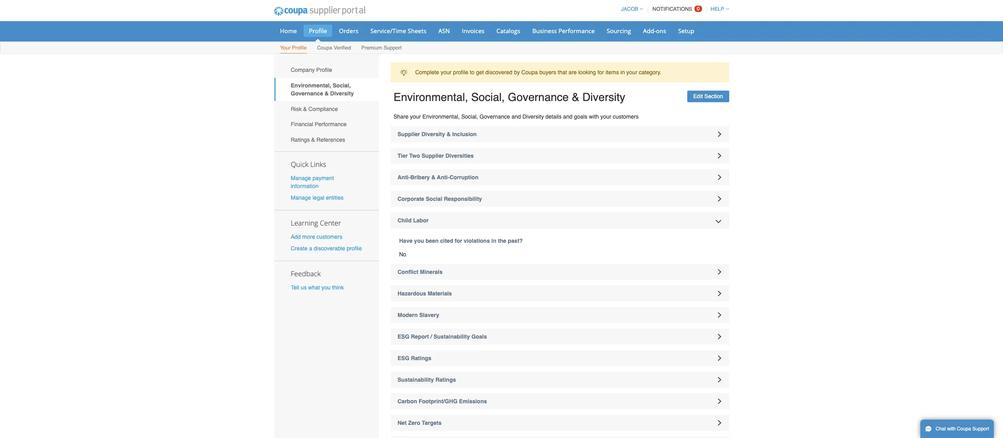 Task type: describe. For each thing, give the bounding box(es) containing it.
share your environmental, social, governance and diversity details and goals with your customers
[[394, 113, 639, 120]]

targets
[[422, 420, 442, 426]]

manage payment information link
[[291, 175, 334, 189]]

supplier diversity & inclusion button
[[391, 126, 730, 142]]

emissions
[[459, 398, 487, 405]]

for inside alert
[[598, 69, 605, 76]]

premium support link
[[361, 43, 402, 54]]

profile link
[[304, 25, 333, 37]]

2 and from the left
[[564, 113, 573, 120]]

labor
[[413, 217, 429, 224]]

us
[[301, 285, 307, 291]]

feedback
[[291, 269, 321, 279]]

tier
[[398, 153, 408, 159]]

the
[[498, 238, 507, 244]]

a
[[309, 245, 312, 252]]

manage payment information
[[291, 175, 334, 189]]

2 anti- from the left
[[437, 174, 450, 181]]

hazardous materials heading
[[391, 286, 730, 302]]

materials
[[428, 290, 452, 297]]

coupa supplier portal image
[[268, 1, 371, 21]]

company profile link
[[274, 62, 379, 78]]

company
[[291, 67, 315, 73]]

environmental, social, governance & diversity inside "link"
[[291, 82, 354, 97]]

tell us what you think button
[[291, 284, 344, 292]]

& right "risk"
[[303, 106, 307, 112]]

0 horizontal spatial in
[[492, 238, 497, 244]]

bribery
[[411, 174, 430, 181]]

governance inside "link"
[[291, 90, 323, 97]]

violations
[[464, 238, 490, 244]]

catalogs
[[497, 27, 521, 35]]

to
[[470, 69, 475, 76]]

compliance
[[309, 106, 338, 112]]

service/time sheets link
[[366, 25, 432, 37]]

your
[[280, 45, 291, 51]]

help link
[[708, 6, 730, 12]]

esg report / sustainability goals button
[[391, 329, 730, 345]]

child labor button
[[391, 213, 730, 229]]

business performance link
[[528, 25, 600, 37]]

performance for business performance
[[559, 27, 595, 35]]

slavery
[[420, 312, 440, 318]]

sustainability inside "heading"
[[434, 334, 470, 340]]

financial
[[291, 121, 313, 128]]

& up goals
[[572, 91, 580, 104]]

your right goals
[[601, 113, 612, 120]]

risk & compliance link
[[274, 101, 379, 117]]

your profile link
[[280, 43, 307, 54]]

diversity inside "link"
[[331, 90, 354, 97]]

sourcing
[[607, 27, 632, 35]]

service/time
[[371, 27, 407, 35]]

learning
[[291, 218, 318, 228]]

ratings & references link
[[274, 132, 379, 148]]

are
[[569, 69, 577, 76]]

diversity inside dropdown button
[[422, 131, 445, 137]]

ons
[[657, 27, 667, 35]]

coupa verified link
[[317, 43, 352, 54]]

no
[[400, 251, 407, 258]]

profile for company profile
[[317, 67, 332, 73]]

sustainability ratings heading
[[391, 372, 730, 388]]

sheets
[[408, 27, 427, 35]]

/
[[431, 334, 432, 340]]

corporate social responsibility heading
[[391, 191, 730, 207]]

anti-bribery & anti-corruption heading
[[391, 169, 730, 185]]

report
[[411, 334, 429, 340]]

notifications
[[653, 6, 693, 12]]

net zero targets button
[[391, 415, 730, 431]]

corporate social responsibility button
[[391, 191, 730, 207]]

1 horizontal spatial customers
[[613, 113, 639, 120]]

footprint/ghg
[[419, 398, 458, 405]]

add more customers link
[[291, 234, 343, 240]]

esg ratings
[[398, 355, 432, 362]]

with inside chat with coupa support button
[[948, 426, 957, 432]]

coupa verified
[[317, 45, 351, 51]]

quick
[[291, 159, 309, 169]]

setup link
[[674, 25, 700, 37]]

supplier diversity & inclusion
[[398, 131, 477, 137]]

tier two supplier diversities
[[398, 153, 474, 159]]

information
[[291, 183, 319, 189]]

chat with coupa support
[[937, 426, 990, 432]]

manage for manage payment information
[[291, 175, 311, 181]]

your left 'category.'
[[627, 69, 638, 76]]

ratings for esg
[[411, 355, 432, 362]]

modern
[[398, 312, 418, 318]]

asn
[[439, 27, 450, 35]]

invoices
[[462, 27, 485, 35]]

modern slavery heading
[[391, 307, 730, 323]]

invoices link
[[457, 25, 490, 37]]

& left inclusion
[[447, 131, 451, 137]]

conflict minerals button
[[391, 264, 730, 280]]

supplier diversity & inclusion heading
[[391, 126, 730, 142]]

sustainability ratings
[[398, 377, 456, 383]]

net
[[398, 420, 407, 426]]

2 vertical spatial social,
[[462, 113, 478, 120]]

tell us what you think
[[291, 285, 344, 291]]

risk
[[291, 106, 302, 112]]

carbon
[[398, 398, 417, 405]]

premium
[[362, 45, 382, 51]]

1 anti- from the left
[[398, 174, 411, 181]]

financial performance
[[291, 121, 347, 128]]

inclusion
[[453, 131, 477, 137]]

0 vertical spatial coupa
[[317, 45, 333, 51]]

esg ratings heading
[[391, 350, 730, 366]]

goals
[[472, 334, 487, 340]]

think
[[332, 285, 344, 291]]

edit section link
[[688, 91, 730, 102]]

add-
[[644, 27, 657, 35]]

child labor
[[398, 217, 429, 224]]

in inside complete your profile to get discovered by coupa buyers that are looking for items in your category. alert
[[621, 69, 625, 76]]

2 vertical spatial environmental,
[[423, 113, 460, 120]]

jacob link
[[618, 6, 644, 12]]

support inside "link"
[[384, 45, 402, 51]]

sustainability inside heading
[[398, 377, 434, 383]]

ratings & references
[[291, 137, 345, 143]]

manage legal entities link
[[291, 195, 344, 201]]

& inside the environmental, social, governance & diversity
[[325, 90, 329, 97]]

child labor heading
[[391, 213, 730, 229]]

0 horizontal spatial with
[[589, 113, 599, 120]]

add-ons link
[[638, 25, 672, 37]]



Task type: locate. For each thing, give the bounding box(es) containing it.
heading
[[391, 437, 730, 438]]

profile right your
[[292, 45, 307, 51]]

net zero targets heading
[[391, 415, 730, 431]]

2 vertical spatial profile
[[317, 67, 332, 73]]

0 vertical spatial with
[[589, 113, 599, 120]]

1 vertical spatial customers
[[317, 234, 343, 240]]

tier two supplier diversities button
[[391, 148, 730, 164]]

ratings down financial
[[291, 137, 310, 143]]

1 vertical spatial profile
[[292, 45, 307, 51]]

diversity down items
[[583, 91, 626, 104]]

1 manage from the top
[[291, 175, 311, 181]]

performance up references
[[315, 121, 347, 128]]

esg for esg ratings
[[398, 355, 410, 362]]

coupa inside alert
[[522, 69, 538, 76]]

chat with coupa support button
[[921, 420, 995, 438]]

1 horizontal spatial profile
[[453, 69, 469, 76]]

environmental, inside the environmental, social, governance & diversity
[[291, 82, 331, 89]]

profile for your profile
[[292, 45, 307, 51]]

tier two supplier diversities heading
[[391, 148, 730, 164]]

coupa right chat
[[958, 426, 972, 432]]

that
[[558, 69, 568, 76]]

0 vertical spatial customers
[[613, 113, 639, 120]]

cited
[[441, 238, 454, 244]]

1 vertical spatial performance
[[315, 121, 347, 128]]

&
[[325, 90, 329, 97], [572, 91, 580, 104], [303, 106, 307, 112], [447, 131, 451, 137], [312, 137, 315, 143], [432, 174, 436, 181]]

support inside button
[[973, 426, 990, 432]]

with right chat
[[948, 426, 957, 432]]

anti-bribery & anti-corruption
[[398, 174, 479, 181]]

1 horizontal spatial coupa
[[522, 69, 538, 76]]

in right items
[[621, 69, 625, 76]]

add
[[291, 234, 301, 240]]

1 vertical spatial social,
[[472, 91, 505, 104]]

setup
[[679, 27, 695, 35]]

in
[[621, 69, 625, 76], [492, 238, 497, 244]]

and left goals
[[564, 113, 573, 120]]

0 horizontal spatial and
[[512, 113, 521, 120]]

profile up the environmental, social, governance & diversity "link"
[[317, 67, 332, 73]]

coupa right the "by"
[[522, 69, 538, 76]]

sustainability down 'esg ratings'
[[398, 377, 434, 383]]

& right bribery
[[432, 174, 436, 181]]

sustainability right the /
[[434, 334, 470, 340]]

1 horizontal spatial ratings
[[411, 355, 432, 362]]

complete your profile to get discovered by coupa buyers that are looking for items in your category. alert
[[391, 62, 730, 82]]

sourcing link
[[602, 25, 637, 37]]

complete your profile to get discovered by coupa buyers that are looking for items in your category.
[[416, 69, 662, 76]]

you right what
[[322, 285, 331, 291]]

0 horizontal spatial support
[[384, 45, 402, 51]]

coupa
[[317, 45, 333, 51], [522, 69, 538, 76], [958, 426, 972, 432]]

environmental, down company profile
[[291, 82, 331, 89]]

0 vertical spatial manage
[[291, 175, 311, 181]]

0 vertical spatial you
[[414, 238, 424, 244]]

& up risk & compliance link
[[325, 90, 329, 97]]

social, down the company profile link
[[333, 82, 351, 89]]

anti-
[[398, 174, 411, 181], [437, 174, 450, 181]]

child
[[398, 217, 412, 224]]

performance right business
[[559, 27, 595, 35]]

sustainability
[[434, 334, 470, 340], [398, 377, 434, 383]]

profile
[[309, 27, 327, 35], [292, 45, 307, 51], [317, 67, 332, 73]]

1 esg from the top
[[398, 334, 410, 340]]

1 and from the left
[[512, 113, 521, 120]]

0 vertical spatial esg
[[398, 334, 410, 340]]

diversities
[[446, 153, 474, 159]]

1 vertical spatial environmental,
[[394, 91, 469, 104]]

0 horizontal spatial environmental, social, governance & diversity
[[291, 82, 354, 97]]

1 horizontal spatial environmental, social, governance & diversity
[[394, 91, 626, 104]]

navigation containing notifications 0
[[618, 1, 730, 17]]

0 horizontal spatial performance
[[315, 121, 347, 128]]

profile inside 'link'
[[292, 45, 307, 51]]

1 vertical spatial in
[[492, 238, 497, 244]]

ratings up carbon footprint/ghg emissions
[[436, 377, 456, 383]]

discoverable
[[314, 245, 345, 252]]

profile right discoverable
[[347, 245, 362, 252]]

your right complete
[[441, 69, 452, 76]]

esg
[[398, 334, 410, 340], [398, 355, 410, 362]]

more
[[303, 234, 315, 240]]

0 horizontal spatial anti-
[[398, 174, 411, 181]]

chat
[[937, 426, 947, 432]]

0 vertical spatial environmental,
[[291, 82, 331, 89]]

profile left to
[[453, 69, 469, 76]]

your
[[441, 69, 452, 76], [627, 69, 638, 76], [410, 113, 421, 120], [601, 113, 612, 120]]

1 vertical spatial ratings
[[411, 355, 432, 362]]

navigation
[[618, 1, 730, 17]]

you inside button
[[322, 285, 331, 291]]

references
[[317, 137, 345, 143]]

learning center
[[291, 218, 341, 228]]

environmental, up supplier diversity & inclusion
[[423, 113, 460, 120]]

for right cited
[[455, 238, 463, 244]]

diversity up risk & compliance link
[[331, 90, 354, 97]]

0 horizontal spatial you
[[322, 285, 331, 291]]

corporate social responsibility
[[398, 196, 482, 202]]

governance
[[291, 90, 323, 97], [508, 91, 569, 104], [480, 113, 511, 120]]

get
[[476, 69, 484, 76]]

esg left report
[[398, 334, 410, 340]]

create a discoverable profile link
[[291, 245, 362, 252]]

coupa left verified
[[317, 45, 333, 51]]

0 horizontal spatial ratings
[[291, 137, 310, 143]]

and
[[512, 113, 521, 120], [564, 113, 573, 120]]

carbon footprint/ghg emissions
[[398, 398, 487, 405]]

esg inside "heading"
[[398, 334, 410, 340]]

service/time sheets
[[371, 27, 427, 35]]

0 vertical spatial profile
[[309, 27, 327, 35]]

jacob
[[622, 6, 639, 12]]

your profile
[[280, 45, 307, 51]]

esg report / sustainability goals
[[398, 334, 487, 340]]

1 horizontal spatial and
[[564, 113, 573, 120]]

1 vertical spatial manage
[[291, 195, 311, 201]]

esg ratings button
[[391, 350, 730, 366]]

ratings down report
[[411, 355, 432, 362]]

looking
[[579, 69, 597, 76]]

0
[[697, 6, 700, 12]]

2 manage from the top
[[291, 195, 311, 201]]

quick links
[[291, 159, 327, 169]]

anti- down tier at the top of page
[[398, 174, 411, 181]]

responsibility
[[444, 196, 482, 202]]

manage for manage legal entities
[[291, 195, 311, 201]]

modern slavery button
[[391, 307, 730, 323]]

esg for esg report / sustainability goals
[[398, 334, 410, 340]]

0 vertical spatial performance
[[559, 27, 595, 35]]

coupa inside button
[[958, 426, 972, 432]]

social
[[426, 196, 443, 202]]

0 vertical spatial social,
[[333, 82, 351, 89]]

environmental, down complete
[[394, 91, 469, 104]]

company profile
[[291, 67, 332, 73]]

environmental, social, governance & diversity up 'compliance'
[[291, 82, 354, 97]]

two
[[410, 153, 420, 159]]

1 horizontal spatial for
[[598, 69, 605, 76]]

manage up information
[[291, 175, 311, 181]]

1 horizontal spatial in
[[621, 69, 625, 76]]

for left items
[[598, 69, 605, 76]]

ratings for sustainability
[[436, 377, 456, 383]]

social, inside "link"
[[333, 82, 351, 89]]

supplier down share
[[398, 131, 420, 137]]

you left been
[[414, 238, 424, 244]]

for
[[598, 69, 605, 76], [455, 238, 463, 244]]

2 vertical spatial coupa
[[958, 426, 972, 432]]

& down financial performance
[[312, 137, 315, 143]]

complete
[[416, 69, 439, 76]]

profile down coupa supplier portal image
[[309, 27, 327, 35]]

orders link
[[334, 25, 364, 37]]

profile inside alert
[[453, 69, 469, 76]]

entities
[[326, 195, 344, 201]]

anti- up corporate social responsibility
[[437, 174, 450, 181]]

1 vertical spatial esg
[[398, 355, 410, 362]]

your right share
[[410, 113, 421, 120]]

carbon footprint/ghg emissions heading
[[391, 394, 730, 409]]

0 vertical spatial ratings
[[291, 137, 310, 143]]

1 vertical spatial for
[[455, 238, 463, 244]]

and left details on the top of page
[[512, 113, 521, 120]]

conflict minerals heading
[[391, 264, 730, 280]]

1 vertical spatial coupa
[[522, 69, 538, 76]]

esg inside heading
[[398, 355, 410, 362]]

corruption
[[450, 174, 479, 181]]

category.
[[639, 69, 662, 76]]

manage
[[291, 175, 311, 181], [291, 195, 311, 201]]

notifications 0
[[653, 6, 700, 12]]

details
[[546, 113, 562, 120]]

add more customers
[[291, 234, 343, 240]]

goals
[[575, 113, 588, 120]]

1 vertical spatial you
[[322, 285, 331, 291]]

0 horizontal spatial for
[[455, 238, 463, 244]]

been
[[426, 238, 439, 244]]

0 vertical spatial profile
[[453, 69, 469, 76]]

1 vertical spatial sustainability
[[398, 377, 434, 383]]

risk & compliance
[[291, 106, 338, 112]]

esg report / sustainability goals heading
[[391, 329, 730, 345]]

1 vertical spatial support
[[973, 426, 990, 432]]

1 horizontal spatial with
[[948, 426, 957, 432]]

diversity up tier two supplier diversities
[[422, 131, 445, 137]]

sustainability ratings button
[[391, 372, 730, 388]]

with right goals
[[589, 113, 599, 120]]

1 vertical spatial profile
[[347, 245, 362, 252]]

social, up inclusion
[[462, 113, 478, 120]]

have you been cited for violations in the past?
[[400, 238, 523, 244]]

0 vertical spatial sustainability
[[434, 334, 470, 340]]

0 horizontal spatial customers
[[317, 234, 343, 240]]

0 vertical spatial for
[[598, 69, 605, 76]]

anti-bribery & anti-corruption button
[[391, 169, 730, 185]]

supplier right two
[[422, 153, 444, 159]]

help
[[711, 6, 725, 12]]

2 horizontal spatial ratings
[[436, 377, 456, 383]]

1 vertical spatial supplier
[[422, 153, 444, 159]]

zero
[[408, 420, 421, 426]]

0 horizontal spatial profile
[[347, 245, 362, 252]]

hazardous materials button
[[391, 286, 730, 302]]

business performance
[[533, 27, 595, 35]]

premium support
[[362, 45, 402, 51]]

business
[[533, 27, 557, 35]]

environmental, social, governance & diversity up "share your environmental, social, governance and diversity details and goals with your customers"
[[394, 91, 626, 104]]

0 vertical spatial support
[[384, 45, 402, 51]]

0 horizontal spatial coupa
[[317, 45, 333, 51]]

1 horizontal spatial anti-
[[437, 174, 450, 181]]

1 horizontal spatial support
[[973, 426, 990, 432]]

what
[[308, 285, 320, 291]]

esg up sustainability ratings
[[398, 355, 410, 362]]

0 horizontal spatial supplier
[[398, 131, 420, 137]]

tell
[[291, 285, 299, 291]]

manage legal entities
[[291, 195, 344, 201]]

ratings
[[291, 137, 310, 143], [411, 355, 432, 362], [436, 377, 456, 383]]

diversity left details on the top of page
[[523, 113, 544, 120]]

1 horizontal spatial you
[[414, 238, 424, 244]]

payment
[[313, 175, 334, 181]]

minerals
[[420, 269, 443, 275]]

share
[[394, 113, 409, 120]]

create
[[291, 245, 308, 252]]

manage down information
[[291, 195, 311, 201]]

2 esg from the top
[[398, 355, 410, 362]]

conflict minerals
[[398, 269, 443, 275]]

0 vertical spatial in
[[621, 69, 625, 76]]

in left the
[[492, 238, 497, 244]]

2 vertical spatial ratings
[[436, 377, 456, 383]]

home link
[[275, 25, 302, 37]]

1 vertical spatial with
[[948, 426, 957, 432]]

0 vertical spatial supplier
[[398, 131, 420, 137]]

1 horizontal spatial performance
[[559, 27, 595, 35]]

performance for financial performance
[[315, 121, 347, 128]]

2 horizontal spatial coupa
[[958, 426, 972, 432]]

profile inside "link"
[[309, 27, 327, 35]]

home
[[280, 27, 297, 35]]

1 horizontal spatial supplier
[[422, 153, 444, 159]]

social, down get
[[472, 91, 505, 104]]

manage inside manage payment information
[[291, 175, 311, 181]]

items
[[606, 69, 620, 76]]



Task type: vqa. For each thing, say whether or not it's contained in the screenshot.
Given on the top
no



